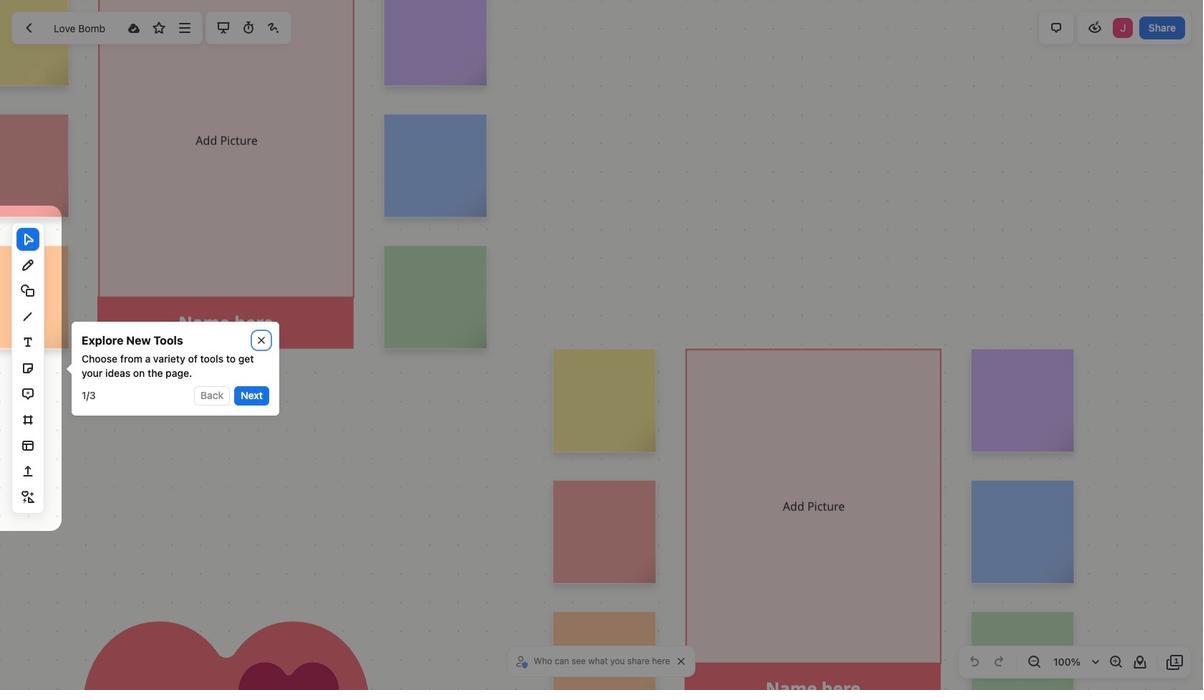 Task type: locate. For each thing, give the bounding box(es) containing it.
presentation image
[[215, 19, 232, 37]]

0 vertical spatial close image
[[258, 337, 265, 344]]

list item
[[1112, 16, 1135, 39]]

zoom out image
[[1026, 654, 1043, 671]]

list
[[1112, 16, 1135, 39]]

timer image
[[240, 19, 257, 37]]

comment panel image
[[1048, 19, 1065, 37]]

laser image
[[265, 19, 282, 37]]

1 vertical spatial close image
[[678, 658, 686, 665]]

tooltip
[[62, 322, 279, 415]]

close image
[[258, 337, 265, 344], [678, 658, 686, 665]]

0 horizontal spatial close image
[[258, 337, 265, 344]]

dashboard image
[[21, 19, 38, 37]]

1 horizontal spatial close image
[[678, 658, 686, 665]]

pages image
[[1167, 654, 1185, 671]]

Document name text field
[[43, 16, 120, 39]]



Task type: describe. For each thing, give the bounding box(es) containing it.
choose from a variety of tools to get your ideas on the page. element
[[82, 352, 269, 381]]

more options image
[[176, 19, 193, 37]]

star this whiteboard image
[[151, 19, 168, 37]]

explore new tools element
[[82, 332, 183, 349]]

zoom in image
[[1108, 654, 1125, 671]]



Task type: vqa. For each thing, say whether or not it's contained in the screenshot.
the left Ai
no



